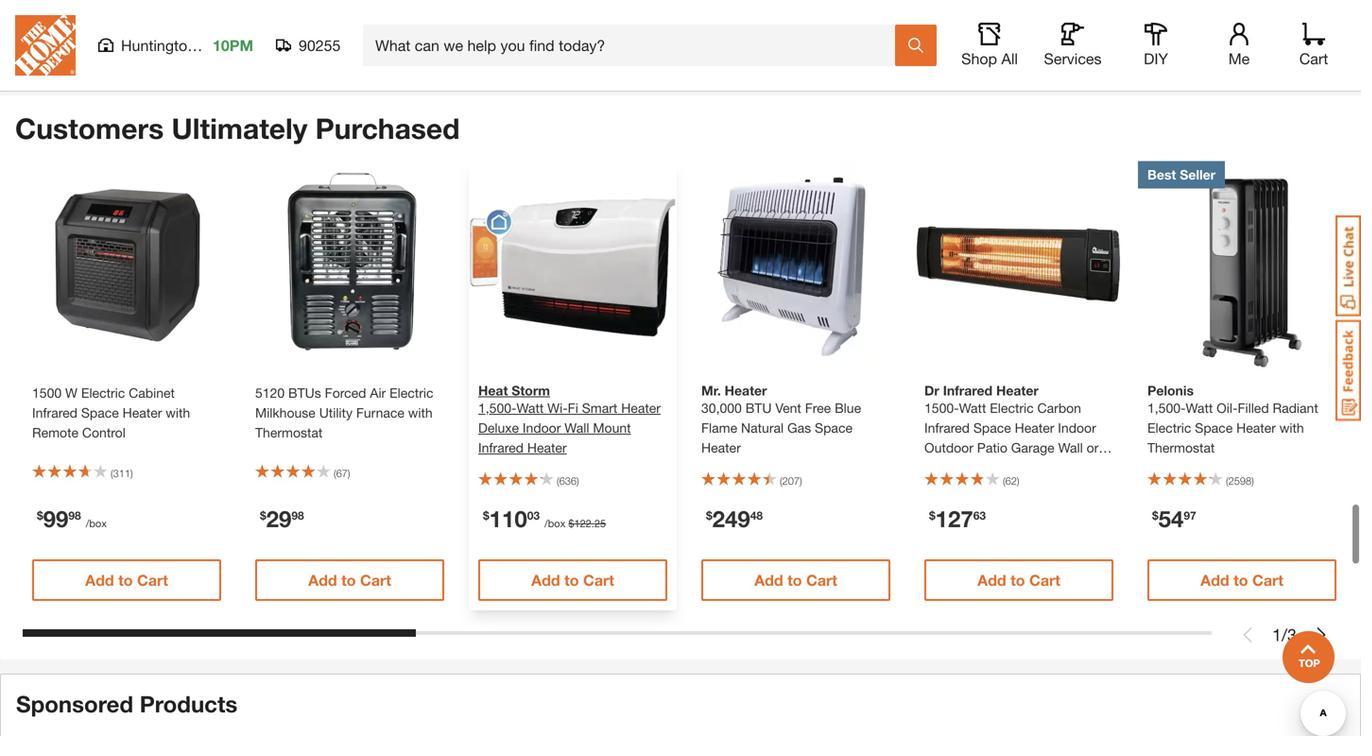 Task type: describe. For each thing, give the bounding box(es) containing it.
with inside dr infrared heater 1500-watt electric carbon infrared space heater indoor outdoor patio garage wall or ceiling mount with remote, black
[[1011, 460, 1035, 476]]

to for 127
[[1011, 572, 1026, 590]]

98 for 29
[[292, 509, 304, 522]]

radiant
[[1273, 400, 1319, 416]]

indoor inside dr infrared heater 1500-watt electric carbon infrared space heater indoor outdoor patio garage wall or ceiling mount with remote, black
[[1058, 420, 1097, 436]]

me button
[[1209, 23, 1270, 68]]

add to cart button for 29
[[255, 560, 444, 601]]

huntington park
[[121, 36, 231, 54]]

5120 btus forced air electric milkhouse utility furnace with thermostat image
[[246, 161, 454, 369]]

1,500- inside heat storm 1,500-watt wi-fi smart heater deluxe indoor wall mount infrared heater
[[479, 400, 517, 416]]

97
[[1184, 509, 1197, 522]]

5120
[[255, 385, 285, 401]]

watt inside heat storm 1,500-watt wi-fi smart heater deluxe indoor wall mount infrared heater
[[517, 400, 544, 416]]

btus
[[288, 385, 321, 401]]

63
[[974, 509, 986, 522]]

10pm
[[213, 36, 253, 54]]

heater inside 1500 w electric cabinet infrared space heater with remote control
[[123, 405, 162, 421]]

utility
[[319, 405, 353, 421]]

) up 122
[[577, 475, 579, 487]]

electric inside 1500 w electric cabinet infrared space heater with remote control
[[81, 385, 125, 401]]

3
[[1288, 625, 1297, 645]]

natural
[[741, 420, 784, 436]]

customers ultimately purchased
[[15, 112, 460, 145]]

add to cart for 127
[[978, 572, 1061, 590]]

shop
[[962, 50, 998, 68]]

add for 29
[[308, 572, 337, 590]]

heater up carbon
[[997, 383, 1039, 399]]

/box for 99
[[86, 518, 107, 530]]

heater up ( 636 )
[[528, 440, 567, 456]]

cart for ( 62 )
[[1030, 572, 1061, 590]]

62
[[1006, 475, 1017, 487]]

heater right smart
[[621, 400, 661, 416]]

watt inside dr infrared heater 1500-watt electric carbon infrared space heater indoor outdoor patio garage wall or ceiling mount with remote, black
[[959, 400, 987, 416]]

flame
[[702, 420, 738, 436]]

filled
[[1238, 400, 1270, 416]]

311
[[113, 468, 131, 480]]

636
[[560, 475, 577, 487]]

67
[[336, 468, 348, 480]]

98 for 99
[[68, 509, 81, 522]]

diy
[[1144, 50, 1169, 68]]

next slide image
[[1314, 628, 1330, 643]]

$ 99 98 /box
[[37, 505, 107, 532]]

smart
[[582, 400, 618, 416]]

add for /box
[[85, 572, 114, 590]]

park
[[200, 36, 231, 54]]

remote
[[32, 425, 79, 441]]

pelonis 1,500-watt oil-filled radiant electric space heater with thermostat
[[1148, 383, 1319, 456]]

5120 btus forced air electric milkhouse utility furnace with thermostat link
[[255, 383, 444, 443]]

1
[[1273, 625, 1282, 645]]

127
[[936, 505, 974, 532]]

add to cart for 249
[[755, 572, 838, 590]]

.
[[592, 518, 595, 530]]

$ 54 97
[[1153, 505, 1197, 532]]

infrared inside 1500 w electric cabinet infrared space heater with remote control
[[32, 405, 78, 421]]

add to cart button for 249
[[702, 560, 891, 601]]

sponsored
[[16, 691, 133, 718]]

thermostat inside "5120 btus forced air electric milkhouse utility furnace with thermostat"
[[255, 425, 323, 441]]

249
[[713, 505, 751, 532]]

( for /box
[[111, 468, 113, 480]]

infrared inside heat storm 1,500-watt wi-fi smart heater deluxe indoor wall mount infrared heater
[[479, 440, 524, 456]]

space inside 1500 w electric cabinet infrared space heater with remote control
[[81, 405, 119, 421]]

oil-
[[1217, 400, 1238, 416]]

carbon
[[1038, 400, 1082, 416]]

wi-
[[548, 400, 568, 416]]

5120 btus forced air electric milkhouse utility furnace with thermostat
[[255, 385, 434, 441]]

dr
[[925, 383, 940, 399]]

with inside 1500 w electric cabinet infrared space heater with remote control
[[166, 405, 190, 421]]

1500 w electric cabinet infrared space heater with remote control
[[32, 385, 190, 441]]

cabinet
[[129, 385, 175, 401]]

best
[[1148, 167, 1177, 182]]

( 67 )
[[334, 468, 350, 480]]

/box for 110
[[545, 518, 566, 530]]

mr.
[[702, 383, 721, 399]]

1500-
[[925, 400, 959, 416]]

cart for ( 311 )
[[137, 572, 168, 590]]

add to cart for 29
[[308, 572, 391, 590]]

btu
[[746, 400, 772, 416]]

( 2598 )
[[1227, 475, 1255, 487]]

purchased
[[316, 112, 460, 145]]

dr infrared heater 1500-watt electric carbon infrared space heater indoor outdoor patio garage wall or ceiling mount with remote, black
[[925, 383, 1099, 495]]

all
[[1002, 50, 1018, 68]]

this is the first slide image
[[1241, 628, 1256, 643]]

( up $ 110 03 /box $ 122 . 25 at the bottom
[[557, 475, 560, 487]]

1500
[[32, 385, 62, 401]]

1,500-watt oil-filled radiant electric space heater with thermostat image
[[1139, 161, 1347, 369]]

( 311 )
[[111, 468, 133, 480]]

mr. heater 30,000 btu vent free blue flame natural gas space heater
[[702, 383, 862, 456]]

deluxe
[[479, 420, 519, 436]]

outdoor
[[925, 440, 974, 456]]

48
[[751, 509, 763, 522]]

$ for 54
[[1153, 509, 1159, 522]]

( for 249
[[780, 475, 783, 487]]

with inside "5120 btus forced air electric milkhouse utility furnace with thermostat"
[[408, 405, 433, 421]]

fi
[[568, 400, 579, 416]]

wall inside heat storm 1,500-watt wi-fi smart heater deluxe indoor wall mount infrared heater
[[565, 420, 590, 436]]

1500 w electric cabinet infrared space heater with remote control link
[[32, 383, 221, 443]]

6 to from the left
[[1234, 572, 1249, 590]]

best seller
[[1148, 167, 1216, 182]]

What can we help you find today? search field
[[375, 26, 895, 65]]

services
[[1044, 50, 1102, 68]]

( for 54
[[1227, 475, 1229, 487]]



Task type: locate. For each thing, give the bounding box(es) containing it.
2 to from the left
[[341, 572, 356, 590]]

) for 127
[[1017, 475, 1020, 487]]

add to cart button for 127
[[925, 560, 1114, 601]]

heater down cabinet
[[123, 405, 162, 421]]

2 watt from the left
[[959, 400, 987, 416]]

) down 5120 btus forced air electric milkhouse utility furnace with thermostat link
[[348, 468, 350, 480]]

6 add from the left
[[1201, 572, 1230, 590]]

space up "patio"
[[974, 420, 1012, 436]]

heater down flame
[[702, 440, 741, 456]]

0 horizontal spatial wall
[[565, 420, 590, 436]]

mount down smart
[[593, 420, 631, 436]]

ceiling
[[925, 460, 965, 476]]

30,000
[[702, 400, 742, 416]]

products
[[140, 691, 238, 718]]

2 add from the left
[[308, 572, 337, 590]]

wall down fi
[[565, 420, 590, 436]]

( down utility
[[334, 468, 336, 480]]

with down cabinet
[[166, 405, 190, 421]]

to
[[118, 572, 133, 590], [341, 572, 356, 590], [565, 572, 579, 590], [788, 572, 802, 590], [1011, 572, 1026, 590], [1234, 572, 1249, 590]]

electric down the pelonis
[[1148, 420, 1192, 436]]

90255
[[299, 36, 341, 54]]

customers
[[15, 112, 164, 145]]

add to cart button down '$ 99 98 /box'
[[32, 560, 221, 601]]

$ inside $ 249 48
[[706, 509, 713, 522]]

watt down storm
[[517, 400, 544, 416]]

services button
[[1043, 23, 1104, 68]]

heater up btu
[[725, 383, 767, 399]]

add to cart button down 48
[[702, 560, 891, 601]]

air
[[370, 385, 386, 401]]

electric inside pelonis 1,500-watt oil-filled radiant electric space heater with thermostat
[[1148, 420, 1192, 436]]

$ inside '$ 99 98 /box'
[[37, 509, 43, 522]]

1,500- down heat
[[479, 400, 517, 416]]

/box inside '$ 99 98 /box'
[[86, 518, 107, 530]]

) for 29
[[348, 468, 350, 480]]

$ 249 48
[[706, 505, 763, 532]]

( down natural
[[780, 475, 783, 487]]

2 add to cart from the left
[[308, 572, 391, 590]]

space down blue on the right bottom of the page
[[815, 420, 853, 436]]

add to cart button down $ 29 98
[[255, 560, 444, 601]]

$ inside $ 29 98
[[260, 509, 266, 522]]

4 to from the left
[[788, 572, 802, 590]]

gas
[[788, 420, 812, 436]]

mount inside dr infrared heater 1500-watt electric carbon infrared space heater indoor outdoor patio garage wall or ceiling mount with remote, black
[[969, 460, 1007, 476]]

1 indoor from the left
[[523, 420, 561, 436]]

$ 110 03 /box $ 122 . 25
[[483, 505, 606, 532]]

1,500-
[[479, 400, 517, 416], [1148, 400, 1186, 416]]

25
[[595, 518, 606, 530]]

1 horizontal spatial wall
[[1059, 440, 1083, 456]]

sponsored products
[[16, 691, 238, 718]]

5 to from the left
[[1011, 572, 1026, 590]]

mount down "patio"
[[969, 460, 1007, 476]]

1,500-watt wi-fi smart heater deluxe indoor wall mount infrared heater image
[[469, 161, 677, 369]]

) down gas
[[800, 475, 803, 487]]

( 207 )
[[780, 475, 803, 487]]

electric inside dr infrared heater 1500-watt electric carbon infrared space heater indoor outdoor patio garage wall or ceiling mount with remote, black
[[990, 400, 1034, 416]]

3 to from the left
[[565, 572, 579, 590]]

03
[[527, 509, 540, 522]]

thermostat
[[255, 425, 323, 441], [1148, 440, 1215, 456]]

) for /box
[[131, 468, 133, 480]]

( down "patio"
[[1003, 475, 1006, 487]]

mount inside heat storm 1,500-watt wi-fi smart heater deluxe indoor wall mount infrared heater
[[593, 420, 631, 436]]

cart for ( 67 )
[[360, 572, 391, 590]]

$ for 110
[[483, 509, 490, 522]]

infrared
[[943, 383, 993, 399], [32, 405, 78, 421], [925, 420, 970, 436], [479, 440, 524, 456]]

space inside mr. heater 30,000 btu vent free blue flame natural gas space heater
[[815, 420, 853, 436]]

$ for 99
[[37, 509, 43, 522]]

2598
[[1229, 475, 1252, 487]]

6 add to cart from the left
[[1201, 572, 1284, 590]]

cart for ( 636 )
[[583, 572, 615, 590]]

electric right air
[[390, 385, 434, 401]]

free
[[805, 400, 831, 416]]

wall inside dr infrared heater 1500-watt electric carbon infrared space heater indoor outdoor patio garage wall or ceiling mount with remote, black
[[1059, 440, 1083, 456]]

90255 button
[[276, 36, 341, 55]]

1 horizontal spatial thermostat
[[1148, 440, 1215, 456]]

1,500- down the pelonis
[[1148, 400, 1186, 416]]

2 98 from the left
[[292, 509, 304, 522]]

1 add to cart from the left
[[85, 572, 168, 590]]

(
[[111, 468, 113, 480], [334, 468, 336, 480], [557, 475, 560, 487], [780, 475, 783, 487], [1003, 475, 1006, 487], [1227, 475, 1229, 487]]

0 horizontal spatial thermostat
[[255, 425, 323, 441]]

2 add to cart button from the left
[[255, 560, 444, 601]]

black
[[925, 480, 958, 495]]

0 horizontal spatial 1,500-
[[479, 400, 517, 416]]

1 vertical spatial mount
[[969, 460, 1007, 476]]

3 add to cart from the left
[[532, 572, 615, 590]]

furnace
[[356, 405, 405, 421]]

5 add from the left
[[978, 572, 1007, 590]]

0 horizontal spatial watt
[[517, 400, 544, 416]]

milkhouse
[[255, 405, 316, 421]]

$ 127 63
[[930, 505, 986, 532]]

( 636 )
[[557, 475, 579, 487]]

thermostat down the pelonis
[[1148, 440, 1215, 456]]

3 add from the left
[[532, 572, 560, 590]]

wall
[[565, 420, 590, 436], [1059, 440, 1083, 456]]

1 watt from the left
[[517, 400, 544, 416]]

0 horizontal spatial 98
[[68, 509, 81, 522]]

1 /box from the left
[[86, 518, 107, 530]]

watt inside pelonis 1,500-watt oil-filled radiant electric space heater with thermostat
[[1186, 400, 1214, 416]]

cart
[[1300, 50, 1329, 68], [137, 572, 168, 590], [360, 572, 391, 590], [583, 572, 615, 590], [807, 572, 838, 590], [1030, 572, 1061, 590], [1253, 572, 1284, 590]]

storm
[[512, 383, 550, 399]]

29
[[266, 505, 292, 532]]

with down garage
[[1011, 460, 1035, 476]]

) down 1500 w electric cabinet infrared space heater with remote control link
[[131, 468, 133, 480]]

to for 249
[[788, 572, 802, 590]]

/box
[[86, 518, 107, 530], [545, 518, 566, 530]]

1 / 3
[[1273, 625, 1297, 645]]

add to cart button down 63
[[925, 560, 1114, 601]]

space
[[81, 405, 119, 421], [815, 420, 853, 436], [974, 420, 1012, 436], [1196, 420, 1233, 436]]

infrared up remote in the bottom of the page
[[32, 405, 78, 421]]

pelonis
[[1148, 383, 1194, 399]]

1 horizontal spatial 1,500-
[[1148, 400, 1186, 416]]

heater up garage
[[1015, 420, 1055, 436]]

feedback link image
[[1336, 320, 1362, 422]]

forced
[[325, 385, 366, 401]]

1 add from the left
[[85, 572, 114, 590]]

electric up "patio"
[[990, 400, 1034, 416]]

remote,
[[1039, 460, 1089, 476]]

1,500- inside pelonis 1,500-watt oil-filled radiant electric space heater with thermostat
[[1148, 400, 1186, 416]]

0 horizontal spatial indoor
[[523, 420, 561, 436]]

98 inside '$ 99 98 /box'
[[68, 509, 81, 522]]

space down oil-
[[1196, 420, 1233, 436]]

heat
[[479, 383, 508, 399]]

$ for 29
[[260, 509, 266, 522]]

add to cart button up this is the first slide icon
[[1148, 560, 1337, 601]]

2 horizontal spatial watt
[[1186, 400, 1214, 416]]

infrared up the outdoor
[[925, 420, 970, 436]]

add to cart
[[85, 572, 168, 590], [308, 572, 391, 590], [532, 572, 615, 590], [755, 572, 838, 590], [978, 572, 1061, 590], [1201, 572, 1284, 590]]

)
[[131, 468, 133, 480], [348, 468, 350, 480], [577, 475, 579, 487], [800, 475, 803, 487], [1017, 475, 1020, 487], [1252, 475, 1255, 487]]

cart for ( 207 )
[[807, 572, 838, 590]]

live chat image
[[1336, 216, 1362, 317]]

( down control
[[111, 468, 113, 480]]

cart inside "link"
[[1300, 50, 1329, 68]]

indoor up "or"
[[1058, 420, 1097, 436]]

add to cart button down 122
[[479, 560, 668, 601]]

5 add to cart button from the left
[[925, 560, 1114, 601]]

indoor down the wi-
[[523, 420, 561, 436]]

electric
[[81, 385, 125, 401], [390, 385, 434, 401], [990, 400, 1034, 416], [1148, 420, 1192, 436]]

0 vertical spatial mount
[[593, 420, 631, 436]]

( for 29
[[334, 468, 336, 480]]

122
[[574, 518, 592, 530]]

indoor inside heat storm 1,500-watt wi-fi smart heater deluxe indoor wall mount infrared heater
[[523, 420, 561, 436]]

space inside dr infrared heater 1500-watt electric carbon infrared space heater indoor outdoor patio garage wall or ceiling mount with remote, black
[[974, 420, 1012, 436]]

add to cart button for /box
[[32, 560, 221, 601]]

watt left oil-
[[1186, 400, 1214, 416]]

to for /box
[[118, 572, 133, 590]]

watt up "patio"
[[959, 400, 987, 416]]

1 1,500- from the left
[[479, 400, 517, 416]]

$ for 127
[[930, 509, 936, 522]]

space inside pelonis 1,500-watt oil-filled radiant electric space heater with thermostat
[[1196, 420, 1233, 436]]

1 horizontal spatial 98
[[292, 509, 304, 522]]

) for 249
[[800, 475, 803, 487]]

heat storm 1,500-watt wi-fi smart heater deluxe indoor wall mount infrared heater
[[479, 383, 661, 456]]

watt
[[517, 400, 544, 416], [959, 400, 987, 416], [1186, 400, 1214, 416]]

add for 249
[[755, 572, 784, 590]]

indoor
[[523, 420, 561, 436], [1058, 420, 1097, 436]]

) down pelonis 1,500-watt oil-filled radiant electric space heater with thermostat
[[1252, 475, 1255, 487]]

/box inside $ 110 03 /box $ 122 . 25
[[545, 518, 566, 530]]

shop all
[[962, 50, 1018, 68]]

the home depot logo image
[[15, 15, 76, 76]]

add to cart for /box
[[85, 572, 168, 590]]

98
[[68, 509, 81, 522], [292, 509, 304, 522]]

infrared down deluxe
[[479, 440, 524, 456]]

wall up the remote,
[[1059, 440, 1083, 456]]

ultimately
[[172, 112, 308, 145]]

1 to from the left
[[118, 572, 133, 590]]

( 62 )
[[1003, 475, 1020, 487]]

1 horizontal spatial mount
[[969, 460, 1007, 476]]

thermostat down milkhouse
[[255, 425, 323, 441]]

1 98 from the left
[[68, 509, 81, 522]]

diy button
[[1126, 23, 1187, 68]]

2 indoor from the left
[[1058, 420, 1097, 436]]

to for 29
[[341, 572, 356, 590]]

with down radiant
[[1280, 420, 1305, 436]]

1500 w electric cabinet infrared space heater with remote control image
[[23, 161, 231, 369]]

110
[[490, 505, 527, 532]]

or
[[1087, 440, 1099, 456]]

me
[[1229, 50, 1250, 68]]

vent
[[776, 400, 802, 416]]

0 horizontal spatial mount
[[593, 420, 631, 436]]

heater
[[725, 383, 767, 399], [997, 383, 1039, 399], [621, 400, 661, 416], [123, 405, 162, 421], [1015, 420, 1055, 436], [1237, 420, 1276, 436], [528, 440, 567, 456], [702, 440, 741, 456]]

seller
[[1180, 167, 1216, 182]]

$ inside $ 127 63
[[930, 509, 936, 522]]

/box right 99
[[86, 518, 107, 530]]

0 horizontal spatial /box
[[86, 518, 107, 530]]

with
[[166, 405, 190, 421], [408, 405, 433, 421], [1280, 420, 1305, 436], [1011, 460, 1035, 476]]

heater inside pelonis 1,500-watt oil-filled radiant electric space heater with thermostat
[[1237, 420, 1276, 436]]

add to cart button
[[32, 560, 221, 601], [255, 560, 444, 601], [479, 560, 668, 601], [702, 560, 891, 601], [925, 560, 1114, 601], [1148, 560, 1337, 601]]

1 horizontal spatial /box
[[545, 518, 566, 530]]

30,000 btu vent free blue flame natural gas space heater image
[[692, 161, 900, 369]]

with right the furnace
[[408, 405, 433, 421]]

huntington
[[121, 36, 196, 54]]

1 add to cart button from the left
[[32, 560, 221, 601]]

space up control
[[81, 405, 119, 421]]

with inside pelonis 1,500-watt oil-filled radiant electric space heater with thermostat
[[1280, 420, 1305, 436]]

$ 29 98
[[260, 505, 304, 532]]

shop all button
[[960, 23, 1020, 68]]

2 /box from the left
[[545, 518, 566, 530]]

cart link
[[1294, 23, 1335, 68]]

1 vertical spatial wall
[[1059, 440, 1083, 456]]

2 1,500- from the left
[[1148, 400, 1186, 416]]

electric inside "5120 btus forced air electric milkhouse utility furnace with thermostat"
[[390, 385, 434, 401]]

electric right w
[[81, 385, 125, 401]]

1 horizontal spatial watt
[[959, 400, 987, 416]]

) for 54
[[1252, 475, 1255, 487]]

4 add from the left
[[755, 572, 784, 590]]

w
[[65, 385, 78, 401]]

6 add to cart button from the left
[[1148, 560, 1337, 601]]

3 add to cart button from the left
[[479, 560, 668, 601]]

) down garage
[[1017, 475, 1020, 487]]

1 horizontal spatial indoor
[[1058, 420, 1097, 436]]

patio
[[978, 440, 1008, 456]]

54
[[1159, 505, 1184, 532]]

heater down filled
[[1237, 420, 1276, 436]]

thermostat inside pelonis 1,500-watt oil-filled radiant electric space heater with thermostat
[[1148, 440, 1215, 456]]

$ inside $ 54 97
[[1153, 509, 1159, 522]]

4 add to cart button from the left
[[702, 560, 891, 601]]

4 add to cart from the left
[[755, 572, 838, 590]]

0 vertical spatial wall
[[565, 420, 590, 436]]

( for 127
[[1003, 475, 1006, 487]]

infrared up the 1500- on the right
[[943, 383, 993, 399]]

5 add to cart from the left
[[978, 572, 1061, 590]]

add for 127
[[978, 572, 1007, 590]]

control
[[82, 425, 126, 441]]

/box right 03
[[545, 518, 566, 530]]

3 watt from the left
[[1186, 400, 1214, 416]]

98 inside $ 29 98
[[292, 509, 304, 522]]

$
[[37, 509, 43, 522], [260, 509, 266, 522], [483, 509, 490, 522], [706, 509, 713, 522], [930, 509, 936, 522], [1153, 509, 1159, 522], [569, 518, 574, 530]]

( down pelonis 1,500-watt oil-filled radiant electric space heater with thermostat
[[1227, 475, 1229, 487]]

$ for 249
[[706, 509, 713, 522]]

1500-watt electric carbon infrared space heater indoor outdoor patio garage wall or ceiling mount with remote, black image
[[915, 161, 1123, 369]]

blue
[[835, 400, 862, 416]]



Task type: vqa. For each thing, say whether or not it's contained in the screenshot.
the 98 corresponding to 99
yes



